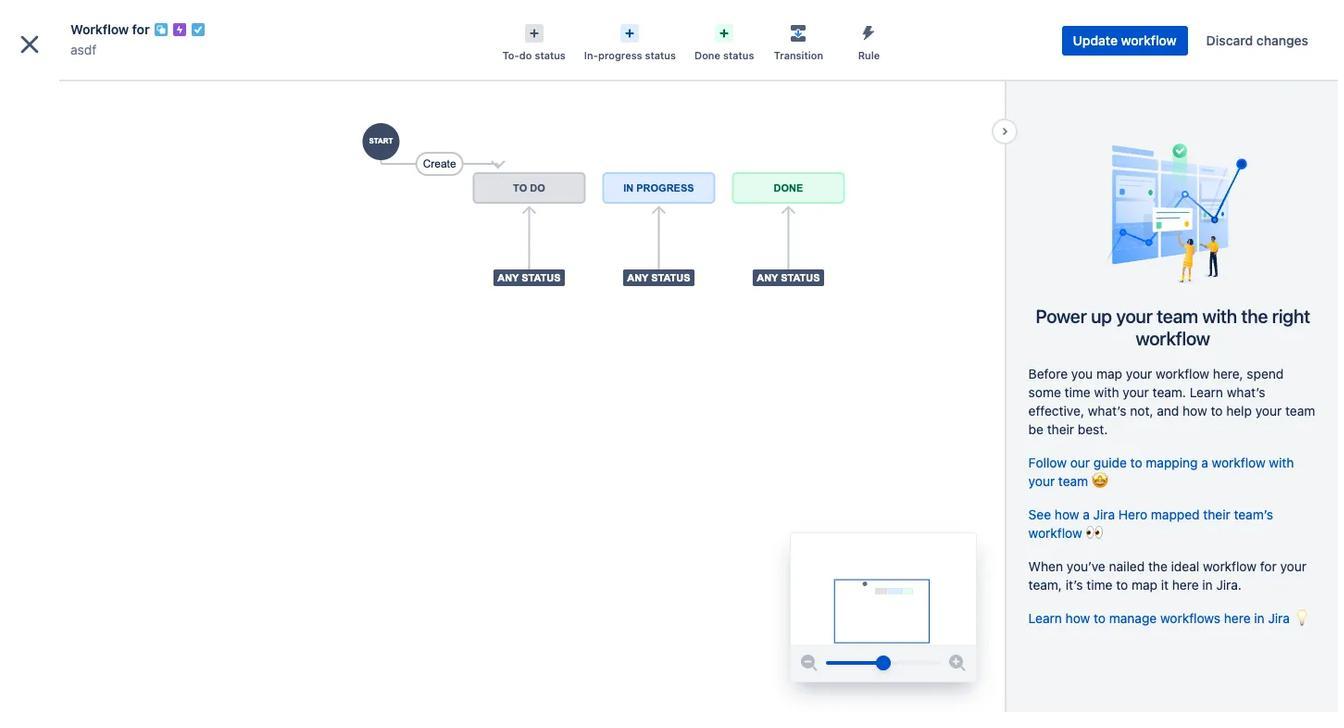 Task type: locate. For each thing, give the bounding box(es) containing it.
1 vertical spatial their
[[1204, 507, 1231, 522]]

0 vertical spatial time
[[1065, 384, 1091, 400]]

2 status from the left
[[645, 49, 676, 61]]

asdf down workflow
[[70, 42, 96, 57]]

you're in the workflow viewfinder, use the arrow keys to move it element
[[791, 534, 976, 645]]

create
[[686, 18, 727, 33]]

0 vertical spatial map
[[1097, 366, 1123, 382]]

your inside power up your team with the right workflow
[[1117, 306, 1153, 327]]

how
[[1183, 403, 1208, 419], [1055, 507, 1080, 522], [1066, 611, 1091, 626]]

1 horizontal spatial jira
[[1269, 611, 1291, 626]]

with up the 'team's'
[[1270, 455, 1295, 471]]

0 vertical spatial how
[[1183, 403, 1208, 419]]

1 vertical spatial with
[[1095, 384, 1120, 400]]

how down it's
[[1066, 611, 1091, 626]]

1 horizontal spatial team
[[1158, 306, 1199, 327]]

what's up best.
[[1089, 403, 1127, 419]]

jira
[[1094, 507, 1116, 522], [1269, 611, 1291, 626]]

asdf link
[[70, 39, 96, 61]]

status right done
[[724, 49, 755, 61]]

with up best.
[[1095, 384, 1120, 400]]

some
[[1029, 384, 1062, 400]]

team down our
[[1059, 473, 1089, 489]]

a inside follow our guide to mapping a workflow with your team
[[1202, 455, 1209, 471]]

learn down "here,"
[[1190, 384, 1224, 400]]

0 vertical spatial learn
[[1190, 384, 1224, 400]]

status
[[535, 49, 566, 61], [645, 49, 676, 61], [724, 49, 755, 61]]

1 vertical spatial a
[[1084, 507, 1091, 522]]

before
[[1029, 366, 1068, 382]]

0 horizontal spatial map
[[1097, 366, 1123, 382]]

1 status from the left
[[535, 49, 566, 61]]

1 horizontal spatial status
[[645, 49, 676, 61]]

0 horizontal spatial here
[[1173, 577, 1200, 593]]

zoom out image
[[798, 652, 821, 675]]

1 vertical spatial learn
[[1029, 611, 1063, 626]]

with inside follow our guide to mapping a workflow with your team
[[1270, 455, 1295, 471]]

the left right
[[1242, 306, 1269, 327]]

2 vertical spatial team
[[1059, 473, 1089, 489]]

mapped
[[1152, 507, 1201, 522]]

manage
[[1110, 611, 1158, 626]]

2 horizontal spatial with
[[1270, 455, 1295, 471]]

2 horizontal spatial team
[[1286, 403, 1316, 419]]

1 vertical spatial team
[[1286, 403, 1316, 419]]

the inside power up your team with the right workflow
[[1242, 306, 1269, 327]]

0 horizontal spatial with
[[1095, 384, 1120, 400]]

0 vertical spatial in
[[1203, 577, 1214, 593]]

2 horizontal spatial status
[[724, 49, 755, 61]]

0 horizontal spatial team
[[1059, 473, 1089, 489]]

time down you've
[[1087, 577, 1113, 593]]

be
[[1029, 421, 1044, 437]]

map right you at right bottom
[[1097, 366, 1123, 382]]

learn down team,
[[1029, 611, 1063, 626]]

0 vertical spatial asdf
[[70, 42, 96, 57]]

in left jira.
[[1203, 577, 1214, 593]]

💡
[[1294, 611, 1311, 626]]

with
[[1203, 306, 1238, 327], [1095, 384, 1120, 400], [1270, 455, 1295, 471]]

in left 💡 at the bottom of page
[[1255, 611, 1265, 626]]

workflow for
[[70, 21, 150, 37]]

changes
[[1257, 32, 1309, 48]]

1 horizontal spatial in
[[1255, 611, 1265, 626]]

jira left 💡 at the bottom of page
[[1269, 611, 1291, 626]]

1 vertical spatial how
[[1055, 507, 1080, 522]]

a
[[1202, 455, 1209, 471], [1084, 507, 1091, 522]]

jira software image
[[48, 15, 173, 37], [48, 15, 173, 37]]

when
[[1029, 559, 1064, 574]]

1 vertical spatial the
[[1149, 559, 1168, 574]]

Zoom level range field
[[826, 645, 941, 682]]

status inside the in-progress status popup button
[[645, 49, 676, 61]]

0 horizontal spatial for
[[132, 21, 150, 37]]

0 horizontal spatial in
[[1203, 577, 1214, 593]]

👀
[[1086, 525, 1103, 541]]

update workflow
[[1074, 32, 1177, 48]]

in-progress status
[[585, 49, 676, 61]]

their down effective, at the right of the page
[[1048, 421, 1075, 437]]

workflow
[[1122, 32, 1177, 48], [1136, 328, 1211, 349], [1156, 366, 1210, 382], [1213, 455, 1266, 471], [1029, 525, 1083, 541], [1204, 559, 1257, 574]]

their left the 'team's'
[[1204, 507, 1231, 522]]

0 vertical spatial team
[[1158, 306, 1199, 327]]

3 status from the left
[[724, 49, 755, 61]]

see how a jira hero mapped their team's workflow
[[1029, 507, 1274, 541]]

with up "here,"
[[1203, 306, 1238, 327]]

1 horizontal spatial learn
[[1190, 384, 1224, 400]]

2 vertical spatial how
[[1066, 611, 1091, 626]]

0 vertical spatial the
[[1242, 306, 1269, 327]]

team
[[1158, 306, 1199, 327], [1286, 403, 1316, 419], [1059, 473, 1089, 489]]

here down jira.
[[1225, 611, 1251, 626]]

to
[[1212, 403, 1224, 419], [1131, 455, 1143, 471], [1117, 577, 1129, 593], [1094, 611, 1106, 626]]

0 vertical spatial their
[[1048, 421, 1075, 437]]

🤩
[[1093, 473, 1109, 489]]

before you map your workflow here, spend some time with your team. learn what's effective, what's not, and how to help your team be their best.
[[1029, 366, 1316, 437]]

effective,
[[1029, 403, 1085, 419]]

0 vertical spatial jira
[[1094, 507, 1116, 522]]

mapping
[[1147, 455, 1199, 471]]

1 horizontal spatial the
[[1242, 306, 1269, 327]]

done status
[[695, 49, 755, 61]]

1 vertical spatial here
[[1225, 611, 1251, 626]]

to left help at the right bottom of the page
[[1212, 403, 1224, 419]]

1 vertical spatial map
[[1132, 577, 1158, 593]]

2 vertical spatial with
[[1270, 455, 1295, 471]]

0 horizontal spatial a
[[1084, 507, 1091, 522]]

a up 👀
[[1084, 507, 1091, 522]]

0 horizontal spatial status
[[535, 49, 566, 61]]

jira up 👀
[[1094, 507, 1116, 522]]

0 horizontal spatial jira
[[1094, 507, 1116, 522]]

0 horizontal spatial the
[[1149, 559, 1168, 574]]

learn
[[1190, 384, 1224, 400], [1029, 611, 1063, 626]]

team right help at the right bottom of the page
[[1286, 403, 1316, 419]]

asdf down asdf link
[[56, 81, 83, 96]]

1 vertical spatial time
[[1087, 577, 1113, 593]]

the inside when you've nailed the ideal workflow for your team, it's time to map it here in jira.
[[1149, 559, 1168, 574]]

time inside before you map your workflow here, spend some time with your team. learn what's effective, what's not, and how to help your team be their best.
[[1065, 384, 1091, 400]]

1 horizontal spatial with
[[1203, 306, 1238, 327]]

to-
[[503, 49, 520, 61]]

time down you at right bottom
[[1065, 384, 1091, 400]]

1 vertical spatial for
[[1261, 559, 1278, 574]]

how right and
[[1183, 403, 1208, 419]]

to inside follow our guide to mapping a workflow with your team
[[1131, 455, 1143, 471]]

your
[[1117, 306, 1153, 327], [1127, 366, 1153, 382], [1123, 384, 1150, 400], [1256, 403, 1283, 419], [1029, 473, 1056, 489], [1281, 559, 1307, 574]]

1 horizontal spatial for
[[1261, 559, 1278, 574]]

workflow inside before you map your workflow here, spend some time with your team. learn what's effective, what's not, and how to help your team be their best.
[[1156, 366, 1210, 382]]

the up it
[[1149, 559, 1168, 574]]

for
[[132, 21, 150, 37], [1261, 559, 1278, 574]]

1 horizontal spatial what's
[[1227, 384, 1266, 400]]

how right the see
[[1055, 507, 1080, 522]]

0 vertical spatial what's
[[1227, 384, 1266, 400]]

in inside when you've nailed the ideal workflow for your team, it's time to map it here in jira.
[[1203, 577, 1214, 593]]

asdf
[[70, 42, 96, 57], [56, 81, 83, 96]]

team right up
[[1158, 306, 1199, 327]]

not,
[[1131, 403, 1154, 419]]

a right mapping
[[1202, 455, 1209, 471]]

0 horizontal spatial what's
[[1089, 403, 1127, 419]]

map inside when you've nailed the ideal workflow for your team, it's time to map it here in jira.
[[1132, 577, 1158, 593]]

0 horizontal spatial their
[[1048, 421, 1075, 437]]

for inside when you've nailed the ideal workflow for your team, it's time to map it here in jira.
[[1261, 559, 1278, 574]]

to down nailed
[[1117, 577, 1129, 593]]

to inside when you've nailed the ideal workflow for your team, it's time to map it here in jira.
[[1117, 577, 1129, 593]]

the
[[1242, 306, 1269, 327], [1149, 559, 1168, 574]]

done
[[695, 49, 721, 61]]

status right do
[[535, 49, 566, 61]]

status inside the 'done status' popup button
[[724, 49, 755, 61]]

status for in-progress status
[[645, 49, 676, 61]]

0 horizontal spatial learn
[[1029, 611, 1063, 626]]

how inside see how a jira hero mapped their team's workflow
[[1055, 507, 1080, 522]]

status inside to-do status popup button
[[535, 49, 566, 61]]

time
[[1065, 384, 1091, 400], [1087, 577, 1113, 593]]

what's up help at the right bottom of the page
[[1227, 384, 1266, 400]]

for down the 'team's'
[[1261, 559, 1278, 574]]

their
[[1048, 421, 1075, 437], [1204, 507, 1231, 522]]

0 vertical spatial here
[[1173, 577, 1200, 593]]

here
[[1173, 577, 1200, 593], [1225, 611, 1251, 626]]

to-do status
[[503, 49, 566, 61]]

0 vertical spatial a
[[1202, 455, 1209, 471]]

for right workflow
[[132, 21, 150, 37]]

in
[[1203, 577, 1214, 593], [1255, 611, 1265, 626]]

map
[[1097, 366, 1123, 382], [1132, 577, 1158, 593]]

how for see how a jira hero mapped their team's workflow
[[1055, 507, 1080, 522]]

close workflow editor image
[[15, 30, 44, 59]]

our
[[1071, 455, 1091, 471]]

1 vertical spatial jira
[[1269, 611, 1291, 626]]

status right progress
[[645, 49, 676, 61]]

1 horizontal spatial map
[[1132, 577, 1158, 593]]

0 vertical spatial with
[[1203, 306, 1238, 327]]

ideal
[[1172, 559, 1200, 574]]

when you've nailed the ideal workflow for your team, it's time to map it here in jira.
[[1029, 559, 1307, 593]]

1 horizontal spatial a
[[1202, 455, 1209, 471]]

map left it
[[1132, 577, 1158, 593]]

team,
[[1029, 577, 1063, 593]]

1 horizontal spatial their
[[1204, 507, 1231, 522]]

your inside follow our guide to mapping a workflow with your team
[[1029, 473, 1056, 489]]

0 vertical spatial for
[[132, 21, 150, 37]]

group
[[7, 339, 215, 440], [7, 339, 215, 389], [7, 389, 215, 440]]

to right guide
[[1131, 455, 1143, 471]]

up
[[1092, 306, 1113, 327]]

team inside before you map your workflow here, spend some time with your team. learn what's effective, what's not, and how to help your team be their best.
[[1286, 403, 1316, 419]]

here down ideal
[[1173, 577, 1200, 593]]

what's
[[1227, 384, 1266, 400], [1089, 403, 1127, 419]]

spend
[[1248, 366, 1285, 382]]



Task type: vqa. For each thing, say whether or not it's contained in the screenshot.
settings
no



Task type: describe. For each thing, give the bounding box(es) containing it.
done status button
[[686, 19, 764, 63]]

follow our guide to mapping a workflow with your team
[[1029, 455, 1295, 489]]

workflow inside power up your team with the right workflow
[[1136, 328, 1211, 349]]

1 vertical spatial what's
[[1089, 403, 1127, 419]]

hero
[[1119, 507, 1148, 522]]

workflows
[[1161, 611, 1221, 626]]

help
[[1227, 403, 1253, 419]]

with inside power up your team with the right workflow
[[1203, 306, 1238, 327]]

transition button
[[764, 19, 834, 63]]

power up your team with the right workflow
[[1036, 306, 1311, 349]]

team.
[[1153, 384, 1187, 400]]

to inside before you map your workflow here, spend some time with your team. learn what's effective, what's not, and how to help your team be their best.
[[1212, 403, 1224, 419]]

progress
[[599, 49, 643, 61]]

team inside follow our guide to mapping a workflow with your team
[[1059, 473, 1089, 489]]

zoom in image
[[947, 652, 969, 675]]

their inside see how a jira hero mapped their team's workflow
[[1204, 507, 1231, 522]]

and
[[1158, 403, 1180, 419]]

do
[[520, 49, 532, 61]]

team's
[[1235, 507, 1274, 522]]

you've
[[1067, 559, 1106, 574]]

create banner
[[0, 0, 1339, 52]]

rule button
[[834, 19, 905, 63]]

power
[[1036, 306, 1088, 327]]

it
[[1162, 577, 1169, 593]]

guide
[[1094, 455, 1128, 471]]

learn how to manage workflows here in jira 💡
[[1029, 611, 1311, 626]]

workflow inside see how a jira hero mapped their team's workflow
[[1029, 525, 1083, 541]]

learn inside before you map your workflow here, spend some time with your team. learn what's effective, what's not, and how to help your team be their best.
[[1190, 384, 1224, 400]]

discard
[[1207, 32, 1254, 48]]

nailed
[[1110, 559, 1145, 574]]

it's
[[1066, 577, 1084, 593]]

rule
[[859, 49, 880, 61]]

update workflow button
[[1062, 26, 1189, 56]]

in-progress status button
[[575, 19, 686, 63]]

here inside when you've nailed the ideal workflow for your team, it's time to map it here in jira.
[[1173, 577, 1200, 593]]

1 horizontal spatial here
[[1225, 611, 1251, 626]]

map inside before you map your workflow here, spend some time with your team. learn what's effective, what's not, and how to help your team be their best.
[[1097, 366, 1123, 382]]

a inside see how a jira hero mapped their team's workflow
[[1084, 507, 1091, 522]]

you
[[1072, 366, 1094, 382]]

workflow inside follow our guide to mapping a workflow with your team
[[1213, 455, 1266, 471]]

how inside before you map your workflow here, spend some time with your team. learn what's effective, what's not, and how to help your team be their best.
[[1183, 403, 1208, 419]]

to-do status button
[[494, 19, 575, 63]]

their inside before you map your workflow here, spend some time with your team. learn what's effective, what's not, and how to help your team be their best.
[[1048, 421, 1075, 437]]

primary element
[[11, 0, 987, 52]]

how for learn how to manage workflows here in jira 💡
[[1066, 611, 1091, 626]]

jira.
[[1217, 577, 1243, 593]]

in-
[[585, 49, 599, 61]]

transition
[[774, 49, 824, 61]]

1 vertical spatial asdf
[[56, 81, 83, 96]]

discard changes button
[[1196, 26, 1320, 56]]

status for to-do status
[[535, 49, 566, 61]]

workflow inside when you've nailed the ideal workflow for your team, it's time to map it here in jira.
[[1204, 559, 1257, 574]]

right
[[1273, 306, 1311, 327]]

see
[[1029, 507, 1052, 522]]

workflow
[[70, 21, 129, 37]]

1 vertical spatial in
[[1255, 611, 1265, 626]]

workflow inside button
[[1122, 32, 1177, 48]]

here,
[[1214, 366, 1244, 382]]

time inside when you've nailed the ideal workflow for your team, it's time to map it here in jira.
[[1087, 577, 1113, 593]]

Search field
[[987, 11, 1172, 41]]

create button
[[675, 11, 738, 41]]

jira inside see how a jira hero mapped their team's workflow
[[1094, 507, 1116, 522]]

best.
[[1078, 421, 1108, 437]]

discard changes
[[1207, 32, 1309, 48]]

team inside power up your team with the right workflow
[[1158, 306, 1199, 327]]

your inside when you've nailed the ideal workflow for your team, it's time to map it here in jira.
[[1281, 559, 1307, 574]]

with inside before you map your workflow here, spend some time with your team. learn what's effective, what's not, and how to help your team be their best.
[[1095, 384, 1120, 400]]

to left manage
[[1094, 611, 1106, 626]]

update
[[1074, 32, 1118, 48]]

follow
[[1029, 455, 1067, 471]]



